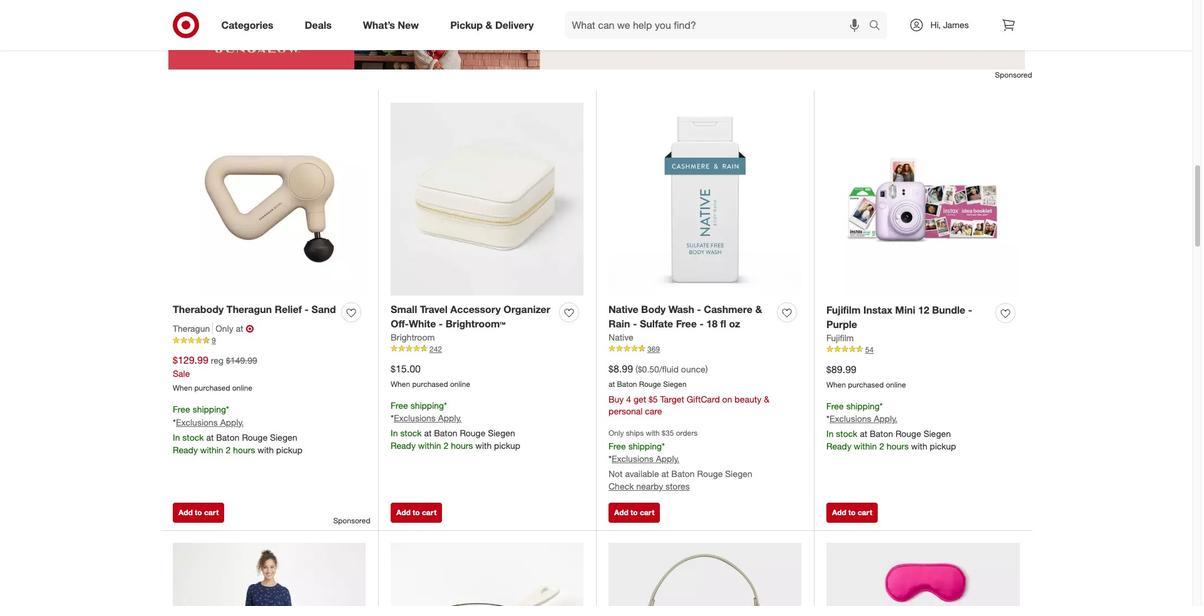 Task type: vqa. For each thing, say whether or not it's contained in the screenshot.
first 'Fujifilm'
yes



Task type: describe. For each thing, give the bounding box(es) containing it.
)
[[706, 364, 708, 374]]

personal
[[609, 406, 643, 417]]

online for $15.00
[[450, 379, 470, 389]]

delivery
[[495, 19, 534, 31]]

$129.99 reg $149.99 sale when purchased online
[[173, 354, 257, 393]]

bundle
[[932, 304, 966, 316]]

search button
[[864, 11, 894, 41]]

what's new link
[[352, 11, 435, 39]]

free for "exclusions apply." button under $15.00 when purchased online
[[391, 400, 408, 411]]

2 for $15.00
[[444, 440, 449, 451]]

new
[[398, 19, 419, 31]]

& inside native body wash - cashmere & rain - sulfate free - 18 fl oz
[[756, 303, 762, 316]]

fujifilm instax mini 12 bundle - purple
[[827, 304, 973, 331]]

exclusions for "exclusions apply." button underneath $89.99 when purchased online
[[830, 414, 872, 424]]

0 horizontal spatial pickup
[[276, 444, 303, 455]]

james
[[943, 19, 969, 30]]

$8.99
[[609, 362, 633, 375]]

¬
[[246, 323, 254, 335]]

therabody theragun relief - sand link
[[173, 302, 336, 317]]

cashmere
[[704, 303, 753, 316]]

$15.00 when purchased online
[[391, 362, 470, 389]]

$35
[[662, 429, 674, 438]]

in for $15.00
[[391, 428, 398, 439]]

add to cart button for native body wash - cashmere & rain - sulfate free - 18 fl oz
[[609, 503, 660, 523]]

hours for $89.99
[[887, 441, 909, 452]]

on
[[722, 394, 732, 404]]

$129.99
[[173, 354, 208, 366]]

* down sale
[[173, 417, 176, 427]]

native link
[[609, 331, 634, 344]]

small travel accessory organizer off-white - brightroom™
[[391, 303, 550, 330]]

stock for $89.99
[[836, 429, 858, 439]]

exclusions apply. button down $89.99 when purchased online
[[830, 413, 898, 425]]

mini
[[895, 304, 916, 316]]

apply. down $89.99 when purchased online
[[874, 414, 898, 424]]

hi,
[[931, 19, 941, 30]]

body
[[641, 303, 666, 316]]

shipping for "exclusions apply." button below $129.99 reg $149.99 sale when purchased online
[[193, 404, 226, 414]]

only inside theragun only at ¬
[[216, 323, 233, 334]]

- right wash
[[697, 303, 701, 316]]

therabody theragun relief - sand
[[173, 303, 336, 316]]

apply. down $15.00 when purchased online
[[438, 413, 462, 424]]

off-
[[391, 317, 409, 330]]

/fluid
[[659, 364, 679, 374]]

9 link
[[173, 335, 366, 346]]

purple
[[827, 318, 857, 331]]

exclusions apply. button up available
[[612, 453, 680, 466]]

- inside small travel accessory organizer off-white - brightroom™
[[439, 317, 443, 330]]

categories
[[221, 19, 273, 31]]

2 for $89.99
[[880, 441, 884, 452]]

- left 18
[[700, 317, 704, 330]]

hi, james
[[931, 19, 969, 30]]

exclusions for "exclusions apply." button under $15.00 when purchased online
[[394, 413, 436, 424]]

ships
[[626, 429, 644, 438]]

* up not
[[609, 454, 612, 464]]

add to cart for small travel accessory organizer off-white - brightroom™
[[396, 508, 437, 517]]

baton inside $8.99 ( $0.50 /fluid ounce ) at baton rouge siegen buy 4 get $5 target giftcard on beauty & personal care
[[617, 379, 637, 389]]

ready for $89.99
[[827, 441, 852, 452]]

add to cart for native body wash - cashmere & rain - sulfate free - 18 fl oz
[[614, 508, 655, 517]]

54 link
[[827, 344, 1020, 355]]

$89.99 when purchased online
[[827, 363, 906, 389]]

within for $89.99
[[854, 441, 877, 452]]

cart for fujifilm instax mini 12 bundle - purple
[[858, 508, 873, 517]]

4
[[626, 394, 631, 404]]

$89.99
[[827, 363, 857, 376]]

- right rain
[[633, 317, 637, 330]]

search
[[864, 20, 894, 32]]

apply. inside only ships with $35 orders free shipping * * exclusions apply. not available at baton rouge siegen check nearby stores
[[656, 454, 680, 464]]

to for fujifilm instax mini 12 bundle - purple
[[849, 508, 856, 517]]

baton for "exclusions apply." button underneath $89.99 when purchased online
[[870, 429, 893, 439]]

baton for "exclusions apply." button below $129.99 reg $149.99 sale when purchased online
[[216, 432, 240, 443]]

pickup & delivery link
[[440, 11, 550, 39]]

reg
[[211, 355, 224, 366]]

giftcard
[[687, 394, 720, 404]]

$0.50
[[638, 364, 659, 374]]

native body wash - cashmere & rain - sulfate free - 18 fl oz link
[[609, 302, 772, 331]]

when for $89.99
[[827, 380, 846, 389]]

orders
[[676, 429, 698, 438]]

369
[[648, 344, 660, 354]]

get
[[634, 394, 646, 404]]

12
[[918, 304, 930, 316]]

add for native body wash - cashmere & rain - sulfate free - 18 fl oz
[[614, 508, 629, 517]]

theragun link
[[173, 323, 213, 335]]

242 link
[[391, 344, 584, 355]]

pickup for $15.00
[[494, 440, 520, 451]]

pickup for $89.99
[[930, 441, 956, 452]]

brightroom™
[[446, 317, 506, 330]]

only inside only ships with $35 orders free shipping * * exclusions apply. not available at baton rouge siegen check nearby stores
[[609, 429, 624, 438]]

accessory
[[450, 303, 501, 316]]

travel
[[420, 303, 448, 316]]

free for "exclusions apply." button underneath $89.99 when purchased online
[[827, 400, 844, 411]]

* down $129.99 reg $149.99 sale when purchased online
[[226, 404, 229, 414]]

add to cart for fujifilm instax mini 12 bundle - purple
[[832, 508, 873, 517]]

native for native
[[609, 332, 634, 342]]

rouge inside only ships with $35 orders free shipping * * exclusions apply. not available at baton rouge siegen check nearby stores
[[697, 469, 723, 479]]

nearby
[[636, 481, 663, 492]]

to for native body wash - cashmere & rain - sulfate free - 18 fl oz
[[631, 508, 638, 517]]

369 link
[[609, 344, 802, 355]]

* down $35 on the right bottom of page
[[662, 441, 665, 451]]

54
[[865, 345, 874, 354]]

stock for $15.00
[[400, 428, 422, 439]]

only ships with $35 orders free shipping * * exclusions apply. not available at baton rouge siegen check nearby stores
[[609, 429, 753, 492]]

* down $89.99 when purchased online
[[880, 400, 883, 411]]

categories link
[[211, 11, 289, 39]]

1 vertical spatial sponsored
[[333, 516, 370, 525]]

brightroom link
[[391, 331, 435, 344]]

check
[[609, 481, 634, 492]]

* down $15.00 when purchased online
[[444, 400, 447, 411]]

available
[[625, 469, 659, 479]]

small travel accessory organizer off-white - brightroom™ link
[[391, 302, 554, 331]]

hours for $15.00
[[451, 440, 473, 451]]



Task type: locate. For each thing, give the bounding box(es) containing it.
only left the ships
[[609, 429, 624, 438]]

cart for therabody theragun relief - sand
[[204, 508, 219, 517]]

3 add to cart button from the left
[[609, 503, 660, 523]]

fujifilm link
[[827, 332, 854, 344]]

add to cart for therabody theragun relief - sand
[[178, 508, 219, 517]]

2 fujifilm from the top
[[827, 332, 854, 343]]

add to cart button for small travel accessory organizer off-white - brightroom™
[[391, 503, 442, 523]]

1 horizontal spatial online
[[450, 379, 470, 389]]

purchased inside $15.00 when purchased online
[[412, 379, 448, 389]]

stores
[[666, 481, 690, 492]]

2 to from the left
[[413, 508, 420, 517]]

fujifilm down purple
[[827, 332, 854, 343]]

apply. down $35 on the right bottom of page
[[656, 454, 680, 464]]

when
[[391, 379, 410, 389], [827, 380, 846, 389], [173, 383, 192, 393]]

buy
[[609, 394, 624, 404]]

ready
[[391, 440, 416, 451], [827, 441, 852, 452], [173, 444, 198, 455]]

theragun only at ¬
[[173, 323, 254, 335]]

purchased inside $89.99 when purchased online
[[848, 380, 884, 389]]

2 horizontal spatial pickup
[[930, 441, 956, 452]]

&
[[486, 19, 493, 31], [756, 303, 762, 316], [764, 394, 770, 404]]

1 horizontal spatial in
[[391, 428, 398, 439]]

add to cart button
[[173, 503, 224, 523], [391, 503, 442, 523], [609, 503, 660, 523], [827, 503, 878, 523]]

small travel accessory organizer off-white - brightroom™ image
[[391, 102, 584, 295], [391, 102, 584, 295]]

shipping inside only ships with $35 orders free shipping * * exclusions apply. not available at baton rouge siegen check nearby stores
[[629, 441, 662, 451]]

sulfate
[[640, 317, 673, 330]]

to
[[195, 508, 202, 517], [413, 508, 420, 517], [631, 508, 638, 517], [849, 508, 856, 517]]

& right pickup
[[486, 19, 493, 31]]

fl
[[721, 317, 726, 330]]

4 add to cart from the left
[[832, 508, 873, 517]]

apply. down $129.99 reg $149.99 sale when purchased online
[[220, 417, 244, 427]]

baton
[[617, 379, 637, 389], [434, 428, 457, 439], [870, 429, 893, 439], [216, 432, 240, 443], [672, 469, 695, 479]]

mini flap satchel handbag - a new day™ image
[[609, 543, 802, 606], [609, 543, 802, 606]]

- right bundle
[[968, 304, 973, 316]]

pickup & delivery
[[450, 19, 534, 31]]

exclusions down $89.99 when purchased online
[[830, 414, 872, 424]]

online down the $149.99
[[232, 383, 252, 393]]

* down $89.99
[[827, 414, 830, 424]]

1 horizontal spatial purchased
[[412, 379, 448, 389]]

shipping down $15.00 when purchased online
[[411, 400, 444, 411]]

shipping down the ships
[[629, 441, 662, 451]]

$15.00
[[391, 362, 421, 375]]

native
[[609, 303, 639, 316], [609, 332, 634, 342]]

when inside $129.99 reg $149.99 sale when purchased online
[[173, 383, 192, 393]]

free shipping * * exclusions apply. in stock at  baton rouge siegen ready within 2 hours with pickup down $129.99 reg $149.99 sale when purchased online
[[173, 404, 303, 455]]

native body wash - cashmere & rain - sulfate free - 18 fl oz
[[609, 303, 762, 330]]

hours
[[451, 440, 473, 451], [887, 441, 909, 452], [233, 444, 255, 455]]

free down sale
[[173, 404, 190, 414]]

1 cart from the left
[[204, 508, 219, 517]]

add for therabody theragun relief - sand
[[178, 508, 193, 517]]

2 horizontal spatial in
[[827, 429, 834, 439]]

2
[[444, 440, 449, 451], [880, 441, 884, 452], [226, 444, 231, 455]]

(
[[636, 364, 638, 374]]

when down sale
[[173, 383, 192, 393]]

0 horizontal spatial 2
[[226, 444, 231, 455]]

3 add from the left
[[614, 508, 629, 517]]

1 add to cart button from the left
[[173, 503, 224, 523]]

0 vertical spatial fujifilm
[[827, 304, 861, 316]]

3 to from the left
[[631, 508, 638, 517]]

* down $15.00
[[391, 413, 394, 424]]

2 cart from the left
[[422, 508, 437, 517]]

therabody theragun relief - sand image
[[173, 102, 366, 295], [173, 102, 366, 295]]

1 horizontal spatial ready
[[391, 440, 416, 451]]

free down $89.99
[[827, 400, 844, 411]]

1 horizontal spatial sponsored
[[995, 70, 1032, 79]]

shipping for "exclusions apply." button under $15.00 when purchased online
[[411, 400, 444, 411]]

exclusions down sale
[[176, 417, 218, 427]]

not
[[609, 469, 623, 479]]

to for small travel accessory organizer off-white - brightroom™
[[413, 508, 420, 517]]

purchased for $89.99
[[848, 380, 884, 389]]

relief
[[275, 303, 302, 316]]

-
[[305, 303, 309, 316], [697, 303, 701, 316], [968, 304, 973, 316], [439, 317, 443, 330], [633, 317, 637, 330], [700, 317, 704, 330]]

online for $89.99
[[886, 380, 906, 389]]

1 vertical spatial theragun
[[173, 323, 210, 334]]

2 horizontal spatial free shipping * * exclusions apply. in stock at  baton rouge siegen ready within 2 hours with pickup
[[827, 400, 956, 452]]

deals
[[305, 19, 332, 31]]

at inside theragun only at ¬
[[236, 323, 243, 334]]

free up not
[[609, 441, 626, 451]]

2 horizontal spatial online
[[886, 380, 906, 389]]

exclusions apply. button down $129.99 reg $149.99 sale when purchased online
[[176, 416, 244, 429]]

when inside $15.00 when purchased online
[[391, 379, 410, 389]]

siegen inside $8.99 ( $0.50 /fluid ounce ) at baton rouge siegen buy 4 get $5 target giftcard on beauty & personal care
[[663, 379, 687, 389]]

add for small travel accessory organizer off-white - brightroom™
[[396, 508, 411, 517]]

cart for small travel accessory organizer off-white - brightroom™
[[422, 508, 437, 517]]

& right cashmere
[[756, 303, 762, 316]]

2 horizontal spatial purchased
[[848, 380, 884, 389]]

free inside only ships with $35 orders free shipping * * exclusions apply. not available at baton rouge siegen check nearby stores
[[609, 441, 626, 451]]

1 horizontal spatial within
[[418, 440, 441, 451]]

1 horizontal spatial stock
[[400, 428, 422, 439]]

1 horizontal spatial theragun
[[227, 303, 272, 316]]

1 horizontal spatial only
[[609, 429, 624, 438]]

1 vertical spatial native
[[609, 332, 634, 342]]

online inside $129.99 reg $149.99 sale when purchased online
[[232, 383, 252, 393]]

theragun up ¬
[[227, 303, 272, 316]]

2 horizontal spatial 2
[[880, 441, 884, 452]]

only
[[216, 323, 233, 334], [609, 429, 624, 438]]

pickup
[[450, 19, 483, 31]]

with
[[646, 429, 660, 438], [476, 440, 492, 451], [911, 441, 928, 452], [258, 444, 274, 455]]

white
[[409, 317, 436, 330]]

0 horizontal spatial &
[[486, 19, 493, 31]]

free down wash
[[676, 317, 697, 330]]

beauty
[[735, 394, 762, 404]]

shipping down $89.99 when purchased online
[[846, 400, 880, 411]]

free shipping * * exclusions apply. in stock at  baton rouge siegen ready within 2 hours with pickup for $89.99
[[827, 400, 956, 452]]

1 native from the top
[[609, 303, 639, 316]]

$8.99 ( $0.50 /fluid ounce ) at baton rouge siegen buy 4 get $5 target giftcard on beauty & personal care
[[609, 362, 770, 417]]

1 horizontal spatial pickup
[[494, 440, 520, 451]]

siegen inside only ships with $35 orders free shipping * * exclusions apply. not available at baton rouge siegen check nearby stores
[[725, 469, 753, 479]]

2 horizontal spatial ready
[[827, 441, 852, 452]]

advertisement region
[[161, 0, 1032, 69]]

shipping
[[411, 400, 444, 411], [846, 400, 880, 411], [193, 404, 226, 414], [629, 441, 662, 451]]

4 add from the left
[[832, 508, 847, 517]]

purchased inside $129.99 reg $149.99 sale when purchased online
[[194, 383, 230, 393]]

2 horizontal spatial when
[[827, 380, 846, 389]]

2 horizontal spatial stock
[[836, 429, 858, 439]]

rouge inside $8.99 ( $0.50 /fluid ounce ) at baton rouge siegen buy 4 get $5 target giftcard on beauty & personal care
[[639, 379, 661, 389]]

theragun
[[227, 303, 272, 316], [173, 323, 210, 334]]

& inside $8.99 ( $0.50 /fluid ounce ) at baton rouge siegen buy 4 get $5 target giftcard on beauty & personal care
[[764, 394, 770, 404]]

small
[[391, 303, 417, 316]]

rain
[[609, 317, 630, 330]]

0 vertical spatial only
[[216, 323, 233, 334]]

purchased down reg
[[194, 383, 230, 393]]

wash
[[669, 303, 694, 316]]

fujifilm instax mini 12 bundle - purple image
[[827, 102, 1020, 296], [827, 102, 1020, 296]]

0 horizontal spatial within
[[200, 444, 223, 455]]

purchased
[[412, 379, 448, 389], [848, 380, 884, 389], [194, 383, 230, 393]]

exclusions apply. button down $15.00 when purchased online
[[394, 412, 462, 425]]

shipping down $129.99 reg $149.99 sale when purchased online
[[193, 404, 226, 414]]

exclusions down $15.00 when purchased online
[[394, 413, 436, 424]]

1 to from the left
[[195, 508, 202, 517]]

sponsored
[[995, 70, 1032, 79], [333, 516, 370, 525]]

in
[[391, 428, 398, 439], [827, 429, 834, 439], [173, 432, 180, 443]]

0 horizontal spatial theragun
[[173, 323, 210, 334]]

in for $89.99
[[827, 429, 834, 439]]

women's thermal pajama set - stars above™ image
[[173, 543, 366, 606], [173, 543, 366, 606]]

theragun inside theragun only at ¬
[[173, 323, 210, 334]]

2pc neck pillow & sleep mask set - open story™️ image
[[827, 543, 1020, 606], [827, 543, 1020, 606]]

0 vertical spatial &
[[486, 19, 493, 31]]

free shipping * * exclusions apply. in stock at  baton rouge siegen ready within 2 hours with pickup down $89.99 when purchased online
[[827, 400, 956, 452]]

purchased down $15.00
[[412, 379, 448, 389]]

*
[[444, 400, 447, 411], [880, 400, 883, 411], [226, 404, 229, 414], [391, 413, 394, 424], [827, 414, 830, 424], [173, 417, 176, 427], [662, 441, 665, 451], [609, 454, 612, 464]]

0 horizontal spatial in
[[173, 432, 180, 443]]

apply.
[[438, 413, 462, 424], [874, 414, 898, 424], [220, 417, 244, 427], [656, 454, 680, 464]]

free shipping * * exclusions apply. in stock at  baton rouge siegen ready within 2 hours with pickup for $15.00
[[391, 400, 520, 451]]

online down the 242 link
[[450, 379, 470, 389]]

1 horizontal spatial when
[[391, 379, 410, 389]]

0 horizontal spatial stock
[[182, 432, 204, 443]]

within for $15.00
[[418, 440, 441, 451]]

care
[[645, 406, 662, 417]]

native for native body wash - cashmere & rain - sulfate free - 18 fl oz
[[609, 303, 639, 316]]

free down $15.00
[[391, 400, 408, 411]]

0 horizontal spatial ready
[[173, 444, 198, 455]]

0 horizontal spatial free shipping * * exclusions apply. in stock at  baton rouge siegen ready within 2 hours with pickup
[[173, 404, 303, 455]]

2 add to cart from the left
[[396, 508, 437, 517]]

cart for native body wash - cashmere & rain - sulfate free - 18 fl oz
[[640, 508, 655, 517]]

1 vertical spatial &
[[756, 303, 762, 316]]

1 add from the left
[[178, 508, 193, 517]]

ounce
[[681, 364, 706, 374]]

baton inside only ships with $35 orders free shipping * * exclusions apply. not available at baton rouge siegen check nearby stores
[[672, 469, 695, 479]]

free inside native body wash - cashmere & rain - sulfate free - 18 fl oz
[[676, 317, 697, 330]]

1 horizontal spatial &
[[756, 303, 762, 316]]

free
[[676, 317, 697, 330], [391, 400, 408, 411], [827, 400, 844, 411], [173, 404, 190, 414], [609, 441, 626, 451]]

4 to from the left
[[849, 508, 856, 517]]

when down $15.00
[[391, 379, 410, 389]]

2 vertical spatial &
[[764, 394, 770, 404]]

native down rain
[[609, 332, 634, 342]]

1 horizontal spatial 2
[[444, 440, 449, 451]]

1 vertical spatial fujifilm
[[827, 332, 854, 343]]

add to cart button for therabody theragun relief - sand
[[173, 503, 224, 523]]

brightroom
[[391, 332, 435, 342]]

1 horizontal spatial hours
[[451, 440, 473, 451]]

2 horizontal spatial hours
[[887, 441, 909, 452]]

exclusions for "exclusions apply." button below $129.99 reg $149.99 sale when purchased online
[[176, 417, 218, 427]]

at inside $8.99 ( $0.50 /fluid ounce ) at baton rouge siegen buy 4 get $5 target giftcard on beauty & personal care
[[609, 379, 615, 389]]

4 add to cart button from the left
[[827, 503, 878, 523]]

fujifilm inside fujifilm instax mini 12 bundle - purple
[[827, 304, 861, 316]]

instax
[[864, 304, 893, 316]]

fujifilm for fujifilm
[[827, 332, 854, 343]]

6" enameled cast iron skillet - figmint™ image
[[391, 543, 584, 606], [391, 543, 584, 606]]

when down $89.99
[[827, 380, 846, 389]]

1 add to cart from the left
[[178, 508, 219, 517]]

9
[[212, 336, 216, 345]]

2 horizontal spatial &
[[764, 394, 770, 404]]

siegen for "exclusions apply." button under $15.00 when purchased online
[[488, 428, 515, 439]]

4 cart from the left
[[858, 508, 873, 517]]

2 native from the top
[[609, 332, 634, 342]]

within
[[418, 440, 441, 451], [854, 441, 877, 452], [200, 444, 223, 455]]

fujifilm for fujifilm instax mini 12 bundle - purple
[[827, 304, 861, 316]]

- left sand
[[305, 303, 309, 316]]

native up rain
[[609, 303, 639, 316]]

online inside $89.99 when purchased online
[[886, 380, 906, 389]]

18
[[707, 317, 718, 330]]

add to cart button for fujifilm instax mini 12 bundle - purple
[[827, 503, 878, 523]]

target
[[660, 394, 684, 404]]

shipping for "exclusions apply." button underneath $89.99 when purchased online
[[846, 400, 880, 411]]

0 vertical spatial native
[[609, 303, 639, 316]]

cart
[[204, 508, 219, 517], [422, 508, 437, 517], [640, 508, 655, 517], [858, 508, 873, 517]]

purchased down $89.99
[[848, 380, 884, 389]]

native body wash - cashmere & rain - sulfate free - 18 fl oz image
[[609, 102, 802, 295], [609, 102, 802, 295]]

0 vertical spatial theragun
[[227, 303, 272, 316]]

at inside only ships with $35 orders free shipping * * exclusions apply. not available at baton rouge siegen check nearby stores
[[662, 469, 669, 479]]

1 fujifilm from the top
[[827, 304, 861, 316]]

baton for "exclusions apply." button under $15.00 when purchased online
[[434, 428, 457, 439]]

siegen for "exclusions apply." button below $129.99 reg $149.99 sale when purchased online
[[270, 432, 297, 443]]

- down travel
[[439, 317, 443, 330]]

3 add to cart from the left
[[614, 508, 655, 517]]

native inside native body wash - cashmere & rain - sulfate free - 18 fl oz
[[609, 303, 639, 316]]

therabody
[[173, 303, 224, 316]]

0 horizontal spatial online
[[232, 383, 252, 393]]

what's new
[[363, 19, 419, 31]]

free shipping * * exclusions apply. in stock at  baton rouge siegen ready within 2 hours with pickup
[[391, 400, 520, 451], [827, 400, 956, 452], [173, 404, 303, 455]]

2 add from the left
[[396, 508, 411, 517]]

organizer
[[504, 303, 550, 316]]

exclusions apply. button
[[394, 412, 462, 425], [830, 413, 898, 425], [176, 416, 244, 429], [612, 453, 680, 466]]

free shipping * * exclusions apply. in stock at  baton rouge siegen ready within 2 hours with pickup down $15.00 when purchased online
[[391, 400, 520, 451]]

fujifilm instax mini 12 bundle - purple link
[[827, 303, 991, 332]]

when inside $89.99 when purchased online
[[827, 380, 846, 389]]

online down 54 link
[[886, 380, 906, 389]]

sand
[[312, 303, 336, 316]]

with inside only ships with $35 orders free shipping * * exclusions apply. not available at baton rouge siegen check nearby stores
[[646, 429, 660, 438]]

exclusions up available
[[612, 454, 654, 464]]

0 vertical spatial sponsored
[[995, 70, 1032, 79]]

to for therabody theragun relief - sand
[[195, 508, 202, 517]]

ready for $15.00
[[391, 440, 416, 451]]

only up the 9
[[216, 323, 233, 334]]

242
[[430, 344, 442, 354]]

theragun down therabody
[[173, 323, 210, 334]]

1 horizontal spatial free shipping * * exclusions apply. in stock at  baton rouge siegen ready within 2 hours with pickup
[[391, 400, 520, 451]]

fujifilm up purple
[[827, 304, 861, 316]]

2 add to cart button from the left
[[391, 503, 442, 523]]

deals link
[[294, 11, 347, 39]]

free for "exclusions apply." button below $129.99 reg $149.99 sale when purchased online
[[173, 404, 190, 414]]

online inside $15.00 when purchased online
[[450, 379, 470, 389]]

0 horizontal spatial purchased
[[194, 383, 230, 393]]

& right 'beauty'
[[764, 394, 770, 404]]

add for fujifilm instax mini 12 bundle - purple
[[832, 508, 847, 517]]

1 vertical spatial only
[[609, 429, 624, 438]]

$149.99
[[226, 355, 257, 366]]

3 cart from the left
[[640, 508, 655, 517]]

oz
[[729, 317, 740, 330]]

$5
[[649, 394, 658, 404]]

2 horizontal spatial within
[[854, 441, 877, 452]]

when for $15.00
[[391, 379, 410, 389]]

0 horizontal spatial only
[[216, 323, 233, 334]]

what's
[[363, 19, 395, 31]]

0 horizontal spatial when
[[173, 383, 192, 393]]

exclusions
[[394, 413, 436, 424], [830, 414, 872, 424], [176, 417, 218, 427], [612, 454, 654, 464]]

purchased for $15.00
[[412, 379, 448, 389]]

What can we help you find? suggestions appear below search field
[[565, 11, 873, 39]]

sale
[[173, 368, 190, 379]]

exclusions inside only ships with $35 orders free shipping * * exclusions apply. not available at baton rouge siegen check nearby stores
[[612, 454, 654, 464]]

siegen for "exclusions apply." button underneath $89.99 when purchased online
[[924, 429, 951, 439]]

check nearby stores button
[[609, 481, 690, 493]]

0 horizontal spatial hours
[[233, 444, 255, 455]]

0 horizontal spatial sponsored
[[333, 516, 370, 525]]

- inside fujifilm instax mini 12 bundle - purple
[[968, 304, 973, 316]]



